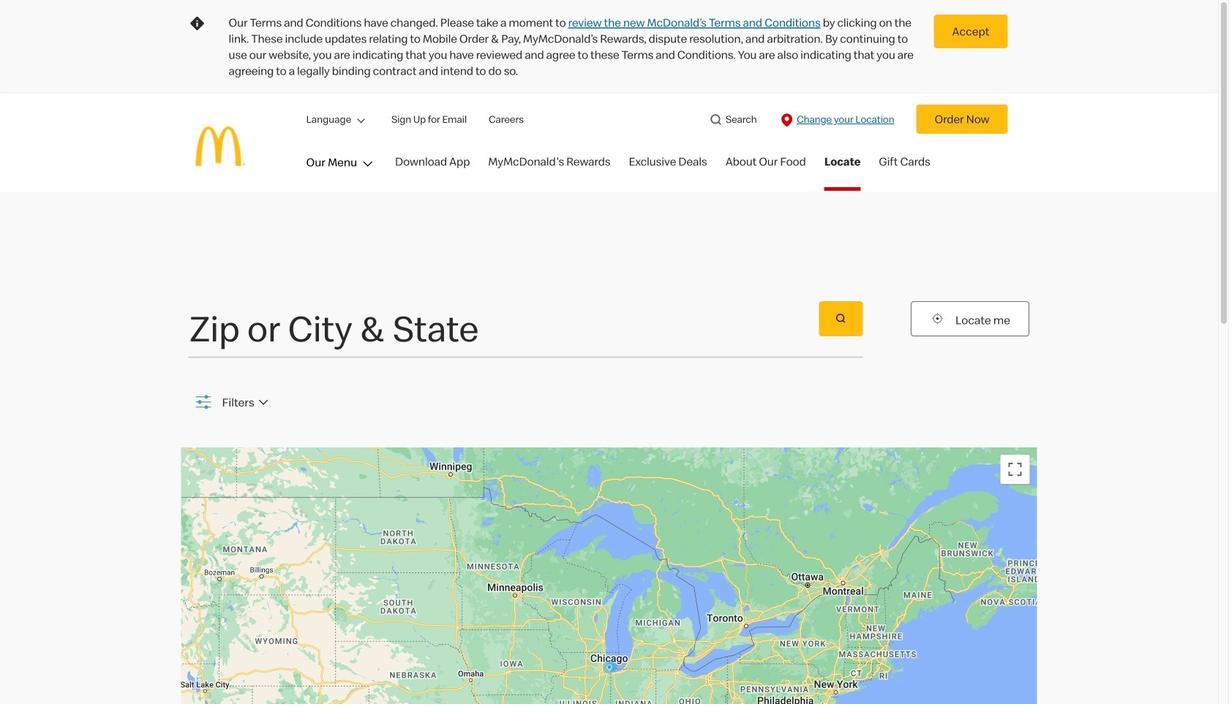 Task type: describe. For each thing, give the bounding box(es) containing it.
search image
[[834, 314, 848, 324]]

secondary element
[[302, 105, 1037, 134]]

1 vertical spatial arrow down image
[[360, 162, 372, 167]]

mcdonald's home image
[[181, 107, 260, 186]]

search image
[[709, 112, 724, 128]]

2 vertical spatial arrow down image
[[259, 400, 268, 405]]

location image
[[779, 112, 795, 128]]



Task type: locate. For each thing, give the bounding box(es) containing it.
information image
[[188, 15, 206, 32]]

None text field
[[188, 301, 774, 349]]

google region
[[181, 448, 1037, 705]]

arrow down image
[[353, 113, 365, 124], [360, 162, 372, 167], [259, 400, 268, 405]]

0 vertical spatial arrow down image
[[353, 113, 365, 124]]

None search field
[[188, 301, 1030, 448]]



